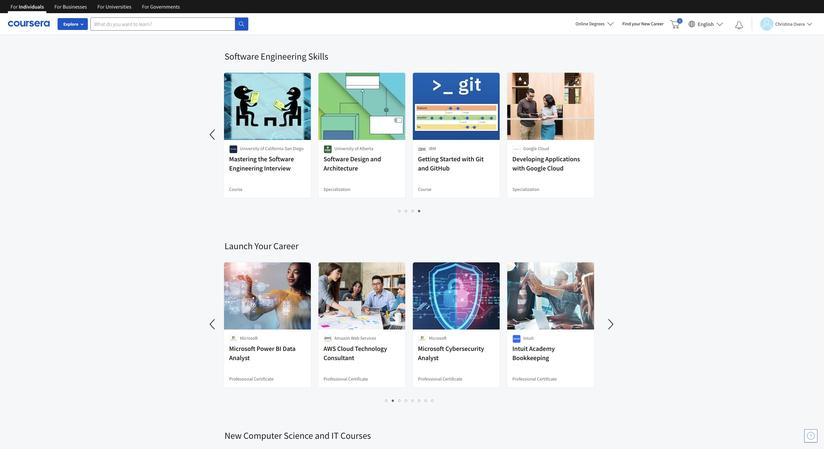 Task type: describe. For each thing, give the bounding box(es) containing it.
for governments
[[142, 3, 180, 10]]

list inside launch your career carousel element
[[225, 397, 595, 404]]

certificate for analyst
[[443, 376, 463, 382]]

applications
[[546, 155, 580, 163]]

developing
[[513, 155, 544, 163]]

specialization for architecture
[[324, 186, 351, 192]]

5
[[412, 397, 415, 404]]

universities
[[106, 3, 132, 10]]

mastering
[[229, 155, 257, 163]]

1 button for list within software engineering skills carousel element
[[397, 207, 403, 215]]

3 button for the 1 button for list within software engineering skills carousel element
[[410, 207, 416, 215]]

software design and architecture
[[324, 155, 381, 172]]

for individuals
[[11, 3, 44, 10]]

amazon
[[335, 335, 350, 341]]

the
[[258, 155, 268, 163]]

git
[[476, 155, 484, 163]]

amazon web services image
[[324, 335, 332, 343]]

explore button
[[58, 18, 88, 30]]

3 for 3 button associated with the 1 button for list within software engineering skills carousel element
[[412, 208, 415, 214]]

software engineering skills carousel element
[[0, 31, 600, 220]]

banner navigation
[[5, 0, 185, 13]]

2 button for the 1 button for list within launch your career carousel element
[[390, 397, 397, 404]]

cloud for google cloud
[[538, 146, 550, 151]]

certificate for technology
[[348, 376, 368, 382]]

university for mastering
[[240, 146, 260, 151]]

alberta
[[360, 146, 374, 151]]

san
[[285, 146, 292, 151]]

courses
[[341, 430, 371, 442]]

intuit image
[[513, 335, 521, 343]]

microsoft inside microsoft power bi data analyst
[[229, 344, 256, 353]]

microsoft inside microsoft cybersecurity analyst
[[418, 344, 445, 353]]

professional for aws cloud technology consultant
[[324, 376, 348, 382]]

ibm image
[[418, 145, 427, 153]]

computer
[[244, 430, 282, 442]]

of for design
[[355, 146, 359, 151]]

6
[[418, 397, 421, 404]]

overa
[[794, 21, 805, 27]]

analyst inside microsoft power bi data analyst
[[229, 354, 250, 362]]

intuit academy bookkeeping
[[513, 344, 555, 362]]

for for governments
[[142, 3, 149, 10]]

What do you want to learn? text field
[[91, 17, 235, 30]]

christina
[[776, 21, 793, 27]]

software engineering skills
[[225, 50, 329, 62]]

for universities
[[97, 3, 132, 10]]

professional certificate for analyst
[[418, 376, 463, 382]]

for businesses
[[54, 3, 87, 10]]

career inside find your new career link
[[651, 21, 664, 27]]

microsoft right microsoft icon
[[240, 335, 258, 341]]

8 button
[[430, 397, 436, 404]]

online degrees
[[576, 21, 605, 27]]

developing applications with google cloud
[[513, 155, 580, 172]]

certificate for bookkeeping
[[537, 376, 557, 382]]

university of california san diego image
[[229, 145, 238, 153]]

christina overa button
[[752, 17, 813, 30]]

4 button for 3 button corresponding to the 1 button for list within launch your career carousel element
[[403, 397, 410, 404]]

1 vertical spatial new
[[225, 430, 242, 442]]

analyst inside microsoft cybersecurity analyst
[[418, 354, 439, 362]]

with for git
[[462, 155, 475, 163]]

professional certificate for bi
[[229, 376, 274, 382]]

with for google
[[513, 164, 525, 172]]

architecture
[[324, 164, 358, 172]]

services
[[361, 335, 377, 341]]

consultant
[[324, 354, 355, 362]]

cloud for aws cloud technology consultant
[[337, 344, 354, 353]]

find your new career
[[623, 21, 664, 27]]

started
[[440, 155, 461, 163]]

1 for the 1 button for list within launch your career carousel element
[[386, 397, 388, 404]]

professional for microsoft power bi data analyst
[[229, 376, 253, 382]]

your
[[255, 240, 272, 252]]

microsoft right microsoft image at the bottom of the page
[[429, 335, 447, 341]]

aws cloud technology consultant
[[324, 344, 387, 362]]

getting
[[418, 155, 439, 163]]

for for individuals
[[11, 3, 18, 10]]

google inside developing applications with google cloud
[[527, 164, 546, 172]]

university of alberta
[[335, 146, 374, 151]]

launch your career carousel element
[[205, 220, 619, 410]]

career inside launch your career carousel element
[[274, 240, 299, 252]]

certificate for bi
[[254, 376, 274, 382]]

1 button for list within launch your career carousel element
[[384, 397, 390, 404]]

for for universities
[[97, 3, 105, 10]]

online
[[576, 21, 589, 27]]

university of alberta image
[[324, 145, 332, 153]]

diego
[[293, 146, 304, 151]]

4 button for 3 button associated with the 1 button for list within software engineering skills carousel element
[[416, 207, 423, 215]]

0 vertical spatial google
[[524, 146, 537, 151]]

0 horizontal spatial and
[[315, 430, 330, 442]]

list inside software engineering skills carousel element
[[225, 207, 595, 215]]

3 for 3 button corresponding to the 1 button for list within launch your career carousel element
[[399, 397, 401, 404]]

software for software engineering skills
[[225, 50, 259, 62]]

specialization for google
[[513, 186, 540, 192]]

microsoft power bi data analyst
[[229, 344, 296, 362]]

1 for the 1 button for list within software engineering skills carousel element
[[399, 208, 401, 214]]



Task type: locate. For each thing, give the bounding box(es) containing it.
professional certificate
[[229, 376, 274, 382], [324, 376, 368, 382], [418, 376, 463, 382], [513, 376, 557, 382]]

career right your
[[274, 240, 299, 252]]

launch
[[225, 240, 253, 252]]

0 vertical spatial 1
[[399, 208, 401, 214]]

technology
[[355, 344, 387, 353]]

course for mastering the software engineering interview
[[229, 186, 243, 192]]

professional for microsoft cybersecurity analyst
[[418, 376, 442, 382]]

microsoft cybersecurity analyst
[[418, 344, 485, 362]]

4 certificate from the left
[[537, 376, 557, 382]]

university for software
[[335, 146, 354, 151]]

intuit inside intuit academy bookkeeping
[[513, 344, 528, 353]]

skills
[[308, 50, 329, 62]]

1 vertical spatial career
[[274, 240, 299, 252]]

software for software design and architecture
[[324, 155, 349, 163]]

0 vertical spatial 2
[[405, 208, 408, 214]]

0 vertical spatial career
[[651, 21, 664, 27]]

for left governments on the left top of the page
[[142, 3, 149, 10]]

4 button inside software engineering skills carousel element
[[416, 207, 423, 215]]

english
[[698, 21, 714, 27]]

analyst down microsoft icon
[[229, 354, 250, 362]]

career left shopping cart: 1 item image
[[651, 21, 664, 27]]

0 vertical spatial 1 button
[[397, 207, 403, 215]]

and
[[371, 155, 381, 163], [418, 164, 429, 172], [315, 430, 330, 442]]

1 certificate from the left
[[254, 376, 274, 382]]

list
[[225, 17, 595, 25], [225, 207, 595, 215], [225, 397, 595, 404]]

intuit for intuit
[[524, 335, 534, 341]]

2 vertical spatial cloud
[[337, 344, 354, 353]]

1 horizontal spatial 2
[[405, 208, 408, 214]]

0 horizontal spatial 3
[[399, 397, 401, 404]]

shopping cart: 1 item image
[[671, 18, 683, 29]]

microsoft image
[[418, 335, 427, 343]]

1 horizontal spatial career
[[651, 21, 664, 27]]

intuit for intuit academy bookkeeping
[[513, 344, 528, 353]]

course
[[229, 186, 243, 192], [418, 186, 432, 192]]

certificate
[[254, 376, 274, 382], [348, 376, 368, 382], [443, 376, 463, 382], [537, 376, 557, 382]]

english button
[[687, 13, 726, 35]]

0 horizontal spatial career
[[274, 240, 299, 252]]

analyst down microsoft image at the bottom of the page
[[418, 354, 439, 362]]

for
[[11, 3, 18, 10], [54, 3, 62, 10], [97, 3, 105, 10], [142, 3, 149, 10]]

0 horizontal spatial 4 button
[[403, 397, 410, 404]]

3 button for the 1 button for list within launch your career carousel element
[[397, 397, 403, 404]]

previous slide image
[[205, 316, 221, 332]]

1 horizontal spatial university
[[335, 146, 354, 151]]

professional certificate down 'bookkeeping'
[[513, 376, 557, 382]]

list inside program anything in python carousel element
[[225, 17, 595, 25]]

0 vertical spatial engineering
[[261, 50, 307, 62]]

0 vertical spatial 3 button
[[410, 207, 416, 215]]

and inside getting started with git and github
[[418, 164, 429, 172]]

new inside find your new career link
[[642, 21, 651, 27]]

and inside software design and architecture
[[371, 155, 381, 163]]

with down developing
[[513, 164, 525, 172]]

find
[[623, 21, 631, 27]]

intuit down intuit icon
[[513, 344, 528, 353]]

program anything in python carousel element
[[0, 0, 600, 31]]

1 horizontal spatial 3
[[412, 208, 415, 214]]

1 for from the left
[[11, 3, 18, 10]]

microsoft down microsoft icon
[[229, 344, 256, 353]]

1 horizontal spatial with
[[513, 164, 525, 172]]

interview
[[264, 164, 291, 172]]

2 inside software engineering skills carousel element
[[405, 208, 408, 214]]

and down getting
[[418, 164, 429, 172]]

google cloud
[[524, 146, 550, 151]]

california
[[265, 146, 284, 151]]

christina overa
[[776, 21, 805, 27]]

4 inside launch your career carousel element
[[405, 397, 408, 404]]

your
[[632, 21, 641, 27]]

academy
[[530, 344, 555, 353]]

bookkeeping
[[513, 354, 550, 362]]

2 professional from the left
[[324, 376, 348, 382]]

mastering the software engineering interview
[[229, 155, 294, 172]]

new computer science and it courses
[[225, 430, 371, 442]]

2 analyst from the left
[[418, 354, 439, 362]]

1 horizontal spatial analyst
[[418, 354, 439, 362]]

4 professional certificate from the left
[[513, 376, 557, 382]]

web
[[351, 335, 360, 341]]

1 vertical spatial 4
[[405, 397, 408, 404]]

google
[[524, 146, 537, 151], [527, 164, 546, 172]]

0 vertical spatial intuit
[[524, 335, 534, 341]]

1 horizontal spatial 1
[[399, 208, 401, 214]]

8
[[432, 397, 434, 404]]

course for getting started with git and github
[[418, 186, 432, 192]]

2 course from the left
[[418, 186, 432, 192]]

university of california san diego
[[240, 146, 304, 151]]

2 button for the 1 button for list within software engineering skills carousel element
[[403, 207, 410, 215]]

cloud inside developing applications with google cloud
[[548, 164, 564, 172]]

course down the mastering
[[229, 186, 243, 192]]

1 university from the left
[[240, 146, 260, 151]]

professional certificate up 8
[[418, 376, 463, 382]]

degrees
[[590, 21, 605, 27]]

new left computer
[[225, 430, 242, 442]]

of
[[261, 146, 264, 151], [355, 146, 359, 151]]

cloud inside aws cloud technology consultant
[[337, 344, 354, 353]]

0 horizontal spatial software
[[225, 50, 259, 62]]

university up the mastering
[[240, 146, 260, 151]]

1 vertical spatial google
[[527, 164, 546, 172]]

intuit right intuit icon
[[524, 335, 534, 341]]

university
[[240, 146, 260, 151], [335, 146, 354, 151]]

0 vertical spatial 4
[[418, 208, 421, 214]]

1 vertical spatial 2
[[392, 397, 395, 404]]

1 horizontal spatial new
[[642, 21, 651, 27]]

2 inside launch your career carousel element
[[392, 397, 395, 404]]

design
[[350, 155, 369, 163]]

microsoft down microsoft image at the bottom of the page
[[418, 344, 445, 353]]

4 inside software engineering skills carousel element
[[418, 208, 421, 214]]

2 button
[[403, 207, 410, 215], [390, 397, 397, 404]]

software
[[225, 50, 259, 62], [269, 155, 294, 163], [324, 155, 349, 163]]

0 horizontal spatial of
[[261, 146, 264, 151]]

science
[[284, 430, 313, 442]]

1 course from the left
[[229, 186, 243, 192]]

help center image
[[808, 432, 816, 440]]

google up developing
[[524, 146, 537, 151]]

amazon web services
[[335, 335, 377, 341]]

1 vertical spatial with
[[513, 164, 525, 172]]

new right your
[[642, 21, 651, 27]]

explore
[[63, 21, 79, 27]]

google cloud image
[[513, 145, 521, 153]]

0 horizontal spatial 1
[[386, 397, 388, 404]]

software inside 'mastering the software engineering interview'
[[269, 155, 294, 163]]

3 professional from the left
[[418, 376, 442, 382]]

6 button
[[416, 397, 423, 404]]

certificate down aws cloud technology consultant
[[348, 376, 368, 382]]

microsoft image
[[229, 335, 238, 343]]

0 horizontal spatial 4
[[405, 397, 408, 404]]

ibm
[[429, 146, 436, 151]]

1 horizontal spatial course
[[418, 186, 432, 192]]

1 vertical spatial 1
[[386, 397, 388, 404]]

with inside developing applications with google cloud
[[513, 164, 525, 172]]

1 horizontal spatial 3 button
[[410, 207, 416, 215]]

cloud down applications
[[548, 164, 564, 172]]

0 vertical spatial list
[[225, 17, 595, 25]]

2 horizontal spatial software
[[324, 155, 349, 163]]

it
[[332, 430, 339, 442]]

0 vertical spatial and
[[371, 155, 381, 163]]

1 horizontal spatial and
[[371, 155, 381, 163]]

with inside getting started with git and github
[[462, 155, 475, 163]]

of left the alberta
[[355, 146, 359, 151]]

1 vertical spatial and
[[418, 164, 429, 172]]

2 for from the left
[[54, 3, 62, 10]]

1 professional from the left
[[229, 376, 253, 382]]

0 horizontal spatial course
[[229, 186, 243, 192]]

cloud up developing applications with google cloud
[[538, 146, 550, 151]]

cybersecurity
[[446, 344, 485, 353]]

course down github
[[418, 186, 432, 192]]

cloud down the amazon
[[337, 344, 354, 353]]

next slide image
[[603, 316, 619, 332]]

4 professional from the left
[[513, 376, 537, 382]]

0 horizontal spatial 2 button
[[390, 397, 397, 404]]

professional certificate down microsoft power bi data analyst
[[229, 376, 274, 382]]

specialization down developing
[[513, 186, 540, 192]]

google down developing
[[527, 164, 546, 172]]

professional for intuit academy bookkeeping
[[513, 376, 537, 382]]

aws
[[324, 344, 336, 353]]

specialization down architecture
[[324, 186, 351, 192]]

1 vertical spatial 4 button
[[403, 397, 410, 404]]

and down the alberta
[[371, 155, 381, 163]]

0 horizontal spatial with
[[462, 155, 475, 163]]

4 for from the left
[[142, 3, 149, 10]]

1 analyst from the left
[[229, 354, 250, 362]]

2 professional certificate from the left
[[324, 376, 368, 382]]

1 vertical spatial intuit
[[513, 344, 528, 353]]

1 specialization from the left
[[324, 186, 351, 192]]

0 horizontal spatial university
[[240, 146, 260, 151]]

and left it
[[315, 430, 330, 442]]

1 list from the top
[[225, 17, 595, 25]]

3 certificate from the left
[[443, 376, 463, 382]]

1 professional certificate from the left
[[229, 376, 274, 382]]

0 horizontal spatial 1 button
[[384, 397, 390, 404]]

1 horizontal spatial software
[[269, 155, 294, 163]]

of up the
[[261, 146, 264, 151]]

1 vertical spatial list
[[225, 207, 595, 215]]

0 vertical spatial new
[[642, 21, 651, 27]]

launch your career
[[225, 240, 299, 252]]

professional certificate for technology
[[324, 376, 368, 382]]

certificate down microsoft power bi data analyst
[[254, 376, 274, 382]]

2 university from the left
[[335, 146, 354, 151]]

2 horizontal spatial and
[[418, 164, 429, 172]]

businesses
[[63, 3, 87, 10]]

for left businesses
[[54, 3, 62, 10]]

github
[[430, 164, 450, 172]]

professional
[[229, 376, 253, 382], [324, 376, 348, 382], [418, 376, 442, 382], [513, 376, 537, 382]]

engineering
[[261, 50, 307, 62], [229, 164, 263, 172]]

7 button
[[423, 397, 430, 404]]

career
[[651, 21, 664, 27], [274, 240, 299, 252]]

engineering inside 'mastering the software engineering interview'
[[229, 164, 263, 172]]

certificate down 'bookkeeping'
[[537, 376, 557, 382]]

2 vertical spatial list
[[225, 397, 595, 404]]

0 vertical spatial 3
[[412, 208, 415, 214]]

7
[[425, 397, 428, 404]]

show notifications image
[[736, 21, 744, 29]]

for left universities
[[97, 3, 105, 10]]

find your new career link
[[620, 20, 667, 28]]

data
[[283, 344, 296, 353]]

professional certificate down consultant
[[324, 376, 368, 382]]

power
[[257, 344, 275, 353]]

software inside software design and architecture
[[324, 155, 349, 163]]

3
[[412, 208, 415, 214], [399, 397, 401, 404]]

1 vertical spatial 1 button
[[384, 397, 390, 404]]

1 horizontal spatial specialization
[[513, 186, 540, 192]]

2 of from the left
[[355, 146, 359, 151]]

for for businesses
[[54, 3, 62, 10]]

2 vertical spatial and
[[315, 430, 330, 442]]

previous slide image
[[205, 127, 221, 143]]

0 horizontal spatial 3 button
[[397, 397, 403, 404]]

1 vertical spatial 3 button
[[397, 397, 403, 404]]

1 vertical spatial cloud
[[548, 164, 564, 172]]

1 horizontal spatial of
[[355, 146, 359, 151]]

3 inside software engineering skills carousel element
[[412, 208, 415, 214]]

individuals
[[19, 3, 44, 10]]

2 specialization from the left
[[513, 186, 540, 192]]

getting started with git and github
[[418, 155, 484, 172]]

1 inside launch your career carousel element
[[386, 397, 388, 404]]

of for the
[[261, 146, 264, 151]]

3 professional certificate from the left
[[418, 376, 463, 382]]

with left the git
[[462, 155, 475, 163]]

None search field
[[91, 17, 249, 30]]

1 vertical spatial engineering
[[229, 164, 263, 172]]

professional certificate for bookkeeping
[[513, 376, 557, 382]]

specialization
[[324, 186, 351, 192], [513, 186, 540, 192]]

1 vertical spatial 3
[[399, 397, 401, 404]]

0 vertical spatial 4 button
[[416, 207, 423, 215]]

coursera image
[[8, 19, 50, 29]]

0 horizontal spatial new
[[225, 430, 242, 442]]

0 horizontal spatial 2
[[392, 397, 395, 404]]

4
[[418, 208, 421, 214], [405, 397, 408, 404]]

1 horizontal spatial 2 button
[[403, 207, 410, 215]]

1 of from the left
[[261, 146, 264, 151]]

2
[[405, 208, 408, 214], [392, 397, 395, 404]]

analyst
[[229, 354, 250, 362], [418, 354, 439, 362]]

1 button
[[397, 207, 403, 215], [384, 397, 390, 404]]

1 horizontal spatial 4 button
[[416, 207, 423, 215]]

0 vertical spatial cloud
[[538, 146, 550, 151]]

bi
[[276, 344, 282, 353]]

2 certificate from the left
[[348, 376, 368, 382]]

new
[[642, 21, 651, 27], [225, 430, 242, 442]]

0 vertical spatial 2 button
[[403, 207, 410, 215]]

2 list from the top
[[225, 207, 595, 215]]

3 list from the top
[[225, 397, 595, 404]]

1 inside software engineering skills carousel element
[[399, 208, 401, 214]]

microsoft
[[240, 335, 258, 341], [429, 335, 447, 341], [229, 344, 256, 353], [418, 344, 445, 353]]

certificate down microsoft cybersecurity analyst
[[443, 376, 463, 382]]

1 horizontal spatial 1 button
[[397, 207, 403, 215]]

governments
[[150, 3, 180, 10]]

for left individuals
[[11, 3, 18, 10]]

4 button
[[416, 207, 423, 215], [403, 397, 410, 404]]

0 horizontal spatial specialization
[[324, 186, 351, 192]]

university right university of alberta icon
[[335, 146, 354, 151]]

0 horizontal spatial analyst
[[229, 354, 250, 362]]

3 for from the left
[[97, 3, 105, 10]]

0 vertical spatial with
[[462, 155, 475, 163]]

online degrees button
[[571, 16, 620, 31]]

1 horizontal spatial 4
[[418, 208, 421, 214]]

5 button
[[410, 397, 416, 404]]

1 vertical spatial 2 button
[[390, 397, 397, 404]]

3 inside launch your career carousel element
[[399, 397, 401, 404]]



Task type: vqa. For each thing, say whether or not it's contained in the screenshot.
Alberta
yes



